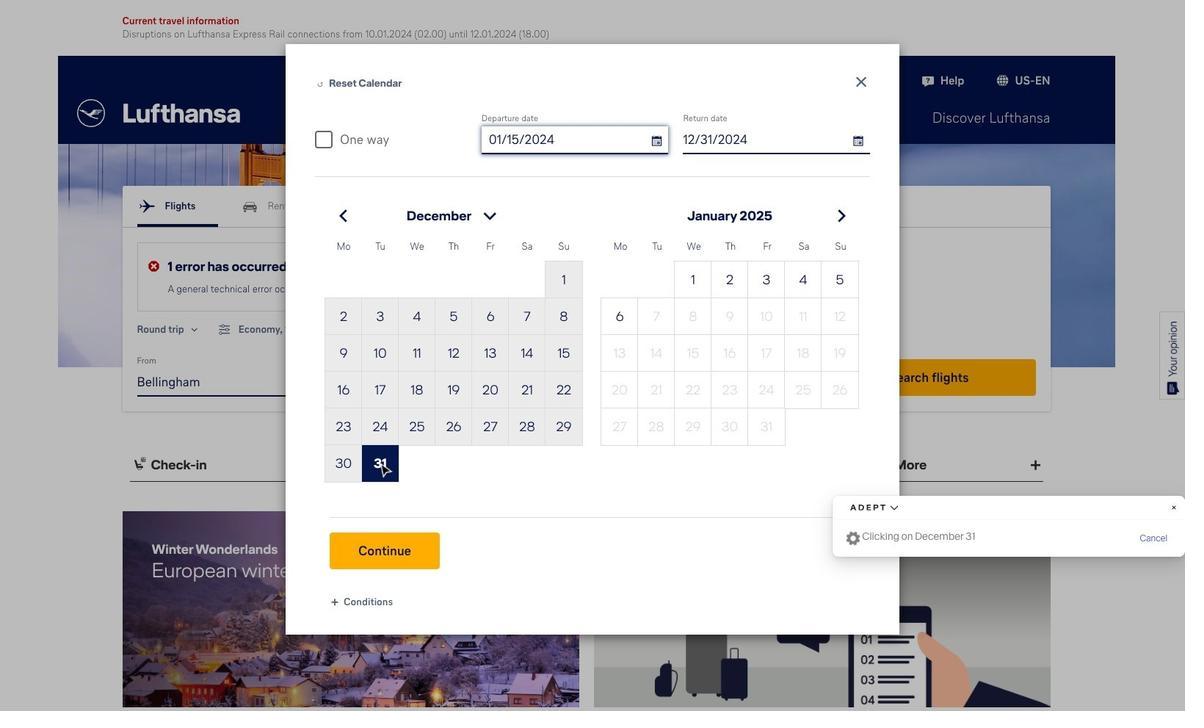 Task type: describe. For each thing, give the bounding box(es) containing it.
2 tab from the left
[[362, 449, 579, 482]]

1 tab from the left
[[130, 449, 347, 482]]

left image
[[994, 72, 1012, 89]]

calendar application
[[309, 191, 1186, 519]]

0 vertical spatial left image
[[315, 79, 326, 89]]

open menu button
[[400, 205, 509, 227]]

Return date text field
[[684, 126, 856, 153]]



Task type: locate. For each thing, give the bounding box(es) containing it.
0 horizontal spatial tab
[[130, 449, 347, 482]]

move backward to switch to the previous month. image
[[333, 205, 355, 227]]

dialog
[[286, 44, 1186, 635]]

Departure - return text field
[[594, 369, 808, 395]]

0 horizontal spatial left image
[[214, 320, 235, 340]]

Departure date text field
[[489, 126, 669, 153]]

tab
[[130, 449, 347, 482], [362, 449, 579, 482], [826, 449, 1044, 482]]

left image
[[315, 79, 326, 89], [214, 320, 235, 340]]

move forward to switch to the next month. image
[[831, 205, 853, 227]]

tab list
[[137, 186, 1036, 227], [122, 449, 1051, 482]]

2 horizontal spatial tab
[[826, 449, 1044, 482]]

1 horizontal spatial tab
[[362, 449, 579, 482]]

close image
[[853, 73, 871, 91]]

1 vertical spatial left image
[[214, 320, 235, 340]]

0 vertical spatial tab list
[[137, 186, 1036, 227]]

1 horizontal spatial left image
[[315, 79, 326, 89]]

svg image
[[920, 72, 937, 89]]

right image
[[479, 205, 501, 227]]

lufthansa logo, back to homepage image
[[77, 99, 240, 127]]

standalone image
[[349, 373, 367, 390]]

1 vertical spatial tab list
[[122, 449, 1051, 482]]

3 tab from the left
[[826, 449, 1044, 482]]



